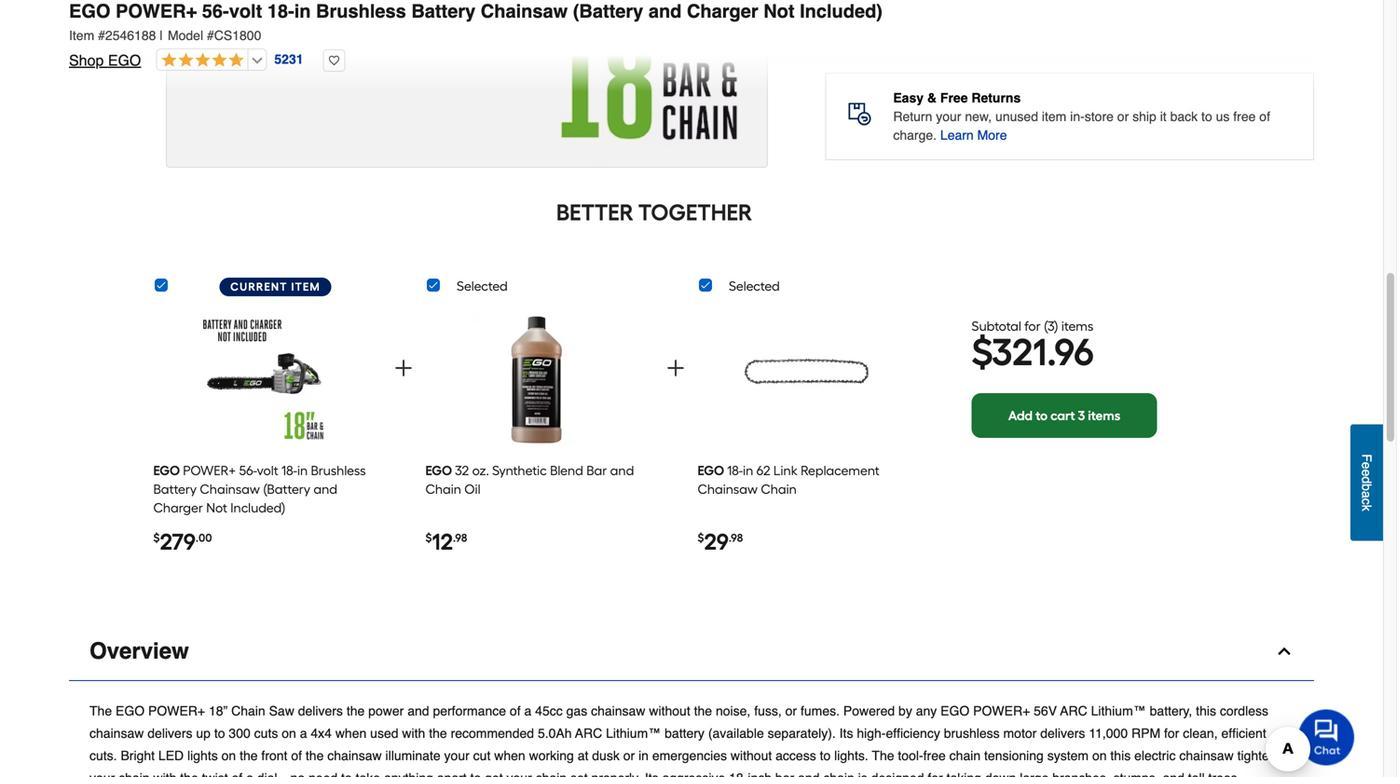 Task type: vqa. For each thing, say whether or not it's contained in the screenshot.
Suggestions
no



Task type: describe. For each thing, give the bounding box(es) containing it.
heart outline image
[[323, 49, 345, 72]]

emergencies
[[652, 749, 727, 763]]

bar
[[776, 771, 794, 778]]

subtotal
[[972, 318, 1022, 334]]

56- inside power+ 56-volt 18-in brushless battery chainsaw (battery and charger not included)
[[239, 463, 257, 479]]

in-
[[1070, 109, 1085, 124]]

power+ up up
[[148, 704, 205, 719]]

chat invite button image
[[1299, 709, 1356, 766]]

fuss,
[[754, 704, 782, 719]]

f e e d b a c k
[[1360, 454, 1375, 511]]

illuminate
[[386, 749, 441, 763]]

5231
[[274, 52, 303, 67]]

chevron up image
[[1275, 642, 1294, 661]]

brushless inside power+ 56-volt 18-in brushless battery chainsaw (battery and charger not included)
[[311, 463, 366, 479]]

power
[[368, 704, 404, 719]]

1 e from the top
[[1360, 462, 1375, 469]]

(
[[1044, 318, 1048, 334]]

plus image
[[392, 357, 415, 380]]

anything
[[384, 771, 433, 778]]

to right up
[[214, 726, 225, 741]]

0 vertical spatial its
[[840, 726, 853, 741]]

volt inside ego power+ 56-volt 18-in brushless battery chainsaw (battery and charger not included) item # 2546188 | model # cs1800
[[229, 0, 262, 22]]

subtotal for ( 3 ) items $ 321 .96
[[972, 318, 1094, 375]]

18- inside ego power+ 56-volt 18-in brushless battery chainsaw (battery and charger not included) item # 2546188 | model # cs1800
[[267, 0, 294, 22]]

Stepper number input field with increment and decrement buttons number field
[[876, 2, 928, 54]]

the left power
[[347, 704, 365, 719]]

1 vertical spatial the
[[872, 749, 895, 763]]

ego inside 279 list item
[[153, 463, 180, 479]]

56- inside ego power+ 56-volt 18-in brushless battery chainsaw (battery and charger not included) item # 2546188 | model # cs1800
[[202, 0, 229, 22]]

up
[[196, 726, 211, 741]]

easy & free returns return your new, unused item in-store or ship it back to us free of charge.
[[893, 90, 1271, 143]]

it
[[1160, 109, 1167, 124]]

32 oz. synthetic blend bar and chain oil
[[426, 463, 634, 497]]

shop ego
[[69, 52, 141, 69]]

included) inside power+ 56-volt 18-in brushless battery chainsaw (battery and charger not included)
[[231, 500, 286, 516]]

together
[[639, 199, 752, 226]]

$ 12 .98
[[426, 529, 467, 556]]

charger inside ego power+ 56-volt 18-in brushless battery chainsaw (battery and charger not included) item # 2546188 | model # cs1800
[[687, 0, 759, 22]]

2 horizontal spatial on
[[1093, 749, 1107, 763]]

1 horizontal spatial on
[[282, 726, 296, 741]]

chain for 29
[[761, 481, 797, 497]]

power+ inside power+ 56-volt 18-in brushless battery chainsaw (battery and charger not included)
[[183, 463, 236, 479]]

of right front
[[291, 749, 302, 763]]

b
[[1360, 484, 1375, 491]]

front
[[261, 749, 288, 763]]

apart
[[437, 771, 467, 778]]

the up the need
[[306, 749, 324, 763]]

item
[[69, 28, 94, 43]]

motor
[[1004, 726, 1037, 741]]

279 list item
[[153, 305, 374, 582]]

ship
[[1133, 109, 1157, 124]]

twist
[[202, 771, 228, 778]]

for inside subtotal for ( 3 ) items $ 321 .96
[[1025, 318, 1041, 334]]

large
[[1020, 771, 1049, 778]]

0 vertical spatial the
[[90, 704, 112, 719]]

279
[[160, 529, 196, 556]]

the ego power+ 18" chain saw delivers the power and performance of a 45cc gas chainsaw without the noise, fuss, or fumes. powered by any ego power+ 56v arc lithium™ battery, this cordless chainsaw delivers up to 300 cuts on a 4x4 when used with the recommended 5.0ah arc lithium™ battery (available separately). its high-efficiency brushless motor delivers 11,000 rpm for clean, efficient cuts. bright led lights on the front of the chainsaw illuminate your cut when working at dusk or in emergencies without access to lights. the tool-free chain tensioning system on this electric chainsaw tightens your chain with the twist of a dial—no need to take anything apart to get your chain set properly. its aggressive 18-inch bar and chain is designed for taking down large branches, stumps, and tall tre
[[90, 704, 1283, 778]]

system
[[1048, 749, 1089, 763]]

.98 for 12
[[453, 531, 467, 545]]

0 horizontal spatial its
[[645, 771, 659, 778]]

inch
[[748, 771, 772, 778]]

lights
[[187, 749, 218, 763]]

your right get
[[507, 771, 532, 778]]

the down lights
[[180, 771, 198, 778]]

oil
[[465, 481, 481, 497]]

18"
[[209, 704, 228, 719]]

chainsaw up cuts.
[[90, 726, 144, 741]]

lights.
[[835, 749, 869, 763]]

included) inside ego power+ 56-volt 18-in brushless battery chainsaw (battery and charger not included) item # 2546188 | model # cs1800
[[800, 0, 883, 22]]

45cc
[[535, 704, 563, 719]]

)
[[1055, 318, 1059, 334]]

ego power+ 56-volt 18-in brushless battery chainsaw (battery and charger not included) item # 2546188 | model # cs1800
[[69, 0, 883, 43]]

and inside power+ 56-volt 18-in brushless battery chainsaw (battery and charger not included)
[[314, 481, 337, 497]]

is
[[858, 771, 868, 778]]

62
[[757, 463, 771, 479]]

to left lights.
[[820, 749, 831, 763]]

need
[[309, 771, 338, 778]]

0 horizontal spatial delivers
[[148, 726, 193, 741]]

0 horizontal spatial with
[[153, 771, 177, 778]]

brushless inside ego power+ 56-volt 18-in brushless battery chainsaw (battery and charger not included) item # 2546188 | model # cs1800
[[316, 0, 406, 22]]

ego up bright
[[116, 704, 145, 719]]

overview button
[[69, 623, 1315, 681]]

of inside easy & free returns return your new, unused item in-store or ship it back to us free of charge.
[[1260, 109, 1271, 124]]

recommended
[[451, 726, 534, 741]]

learn more link
[[941, 126, 1007, 144]]

saw
[[269, 704, 294, 719]]

$ inside subtotal for ( 3 ) items $ 321 .96
[[972, 330, 992, 375]]

battery
[[665, 726, 705, 741]]

chain down working
[[536, 771, 567, 778]]

chain down lights.
[[824, 771, 855, 778]]

1 horizontal spatial without
[[731, 749, 772, 763]]

blend
[[550, 463, 584, 479]]

chain for 12
[[426, 481, 461, 497]]

the up battery
[[694, 704, 712, 719]]

in inside ego power+ 56-volt 18-in brushless battery chainsaw (battery and charger not included) item # 2546188 | model # cs1800
[[294, 0, 311, 22]]

k
[[1360, 505, 1375, 511]]

chainsaw right gas
[[591, 704, 646, 719]]

not inside power+ 56-volt 18-in brushless battery chainsaw (battery and charger not included)
[[206, 500, 227, 516]]

cuts.
[[90, 749, 117, 763]]

chain down bright
[[119, 771, 150, 778]]

selected for 12
[[457, 278, 508, 294]]

us
[[1216, 109, 1230, 124]]

1 horizontal spatial with
[[402, 726, 425, 741]]

11,000
[[1089, 726, 1128, 741]]

0 horizontal spatial on
[[222, 749, 236, 763]]

chain inside the ego power+ 18" chain saw delivers the power and performance of a 45cc gas chainsaw without the noise, fuss, or fumes. powered by any ego power+ 56v arc lithium™ battery, this cordless chainsaw delivers up to 300 cuts on a 4x4 when used with the recommended 5.0ah arc lithium™ battery (available separately). its high-efficiency brushless motor delivers 11,000 rpm for clean, efficient cuts. bright led lights on the front of the chainsaw illuminate your cut when working at dusk or in emergencies without access to lights. the tool-free chain tensioning system on this electric chainsaw tightens your chain with the twist of a dial—no need to take anything apart to get your chain set properly. its aggressive 18-inch bar and chain is designed for taking down large branches, stumps, and tall tre
[[231, 704, 265, 719]]

better together
[[557, 199, 752, 226]]

4x4
[[311, 726, 332, 741]]

charger inside power+ 56-volt 18-in brushless battery chainsaw (battery and charger not included)
[[153, 500, 203, 516]]

efficiency
[[886, 726, 941, 741]]

the down 300
[[240, 749, 258, 763]]

ego inside 29 "list item"
[[698, 463, 725, 479]]

ego inside 12 list item
[[426, 463, 452, 479]]

chain up taking
[[950, 749, 981, 763]]

ego 18-in 62 link replacement chainsaw chain image
[[742, 306, 875, 453]]

better
[[557, 199, 634, 226]]

dusk
[[592, 749, 620, 763]]

chainsaw inside ego power+ 56-volt 18-in brushless battery chainsaw (battery and charger not included) item # 2546188 | model # cs1800
[[481, 0, 568, 22]]

your up the apart
[[444, 749, 470, 763]]

1 horizontal spatial delivers
[[298, 704, 343, 719]]

.98 for 29
[[729, 531, 743, 545]]

|
[[160, 28, 163, 43]]

and inside ego power+ 56-volt 18-in brushless battery chainsaw (battery and charger not included) item # 2546188 | model # cs1800
[[649, 0, 682, 22]]

store
[[1085, 109, 1114, 124]]

chainsaw up tall
[[1180, 749, 1234, 763]]

of up the recommended
[[510, 704, 521, 719]]

your inside easy & free returns return your new, unused item in-store or ship it back to us free of charge.
[[936, 109, 962, 124]]

f e e d b a c k button
[[1351, 424, 1384, 541]]

branches,
[[1053, 771, 1110, 778]]

shop
[[69, 52, 104, 69]]

cut
[[473, 749, 491, 763]]

by
[[899, 704, 913, 719]]

29 list item
[[698, 305, 919, 582]]

f
[[1360, 454, 1375, 462]]

noise,
[[716, 704, 751, 719]]

ego down '2546188'
[[108, 52, 141, 69]]

high-
[[857, 726, 886, 741]]

.00
[[196, 531, 212, 545]]

0 horizontal spatial arc
[[575, 726, 602, 741]]

add
[[1009, 408, 1033, 424]]

performance
[[433, 704, 506, 719]]

fumes.
[[801, 704, 840, 719]]

5.0ah
[[538, 726, 572, 741]]



Task type: locate. For each thing, give the bounding box(es) containing it.
your down cuts.
[[90, 771, 115, 778]]

arc up at
[[575, 726, 602, 741]]

ego left 32
[[426, 463, 452, 479]]

0 vertical spatial brushless
[[316, 0, 406, 22]]

1 horizontal spatial 56-
[[239, 463, 257, 479]]

18- inside power+ 56-volt 18-in brushless battery chainsaw (battery and charger not included)
[[282, 463, 297, 479]]

lithium™
[[1091, 704, 1147, 719], [606, 726, 661, 741]]

for left taking
[[928, 771, 943, 778]]

1 vertical spatial 56-
[[239, 463, 257, 479]]

1 vertical spatial when
[[494, 749, 526, 763]]

0 horizontal spatial free
[[924, 749, 946, 763]]

.98 down oil
[[453, 531, 467, 545]]

e up b
[[1360, 469, 1375, 477]]

oz.
[[472, 463, 489, 479]]

1 horizontal spatial #
[[207, 28, 214, 43]]

3 right the "cart"
[[1078, 408, 1086, 424]]

power+ up .00
[[183, 463, 236, 479]]

used
[[370, 726, 399, 741]]

$ inside the $ 12 .98
[[426, 531, 432, 545]]

0 vertical spatial 56-
[[202, 0, 229, 22]]

with down the led
[[153, 771, 177, 778]]

1 horizontal spatial its
[[840, 726, 853, 741]]

electric
[[1135, 749, 1176, 763]]

1 selected from the left
[[457, 278, 508, 294]]

without
[[649, 704, 691, 719], [731, 749, 772, 763]]

a left 45cc
[[524, 704, 532, 719]]

0 horizontal spatial or
[[623, 749, 635, 763]]

1 vertical spatial items
[[1088, 408, 1121, 424]]

arc right 56v on the bottom right of page
[[1061, 704, 1088, 719]]

or up properly.
[[623, 749, 635, 763]]

56v
[[1034, 704, 1057, 719]]

when
[[335, 726, 367, 741], [494, 749, 526, 763]]

add to cart 3 items
[[1009, 408, 1121, 424]]

0 vertical spatial or
[[1118, 109, 1129, 124]]

chain inside 32 oz. synthetic blend bar and chain oil
[[426, 481, 461, 497]]

0 horizontal spatial battery
[[153, 481, 197, 497]]

4.7 stars image
[[157, 52, 244, 69]]

1 vertical spatial without
[[731, 749, 772, 763]]

chain inside 18-in 62 link replacement chainsaw chain
[[761, 481, 797, 497]]

chain down 32
[[426, 481, 461, 497]]

a left 4x4
[[300, 726, 307, 741]]

32
[[455, 463, 469, 479]]

chainsaw up take at the bottom left of page
[[327, 749, 382, 763]]

1 horizontal spatial .98
[[729, 531, 743, 545]]

on right cuts
[[282, 726, 296, 741]]

$ 279 .00
[[153, 529, 212, 556]]

selected for 29
[[729, 278, 780, 294]]

1 vertical spatial or
[[786, 704, 797, 719]]

2 vertical spatial or
[[623, 749, 635, 763]]

and inside 32 oz. synthetic blend bar and chain oil
[[610, 463, 634, 479]]

1 vertical spatial lithium™
[[606, 726, 661, 741]]

free inside easy & free returns return your new, unused item in-store or ship it back to us free of charge.
[[1234, 109, 1256, 124]]

a up k
[[1360, 491, 1375, 498]]

3 right 321
[[1048, 318, 1055, 334]]

1 horizontal spatial the
[[872, 749, 895, 763]]

3 for add to cart 3 items
[[1078, 408, 1086, 424]]

0 horizontal spatial 56-
[[202, 0, 229, 22]]

0 vertical spatial (battery
[[573, 0, 644, 22]]

0 vertical spatial included)
[[800, 0, 883, 22]]

0 vertical spatial this
[[1196, 704, 1217, 719]]

learn more
[[941, 128, 1007, 143]]

plus image
[[665, 357, 687, 380]]

0 vertical spatial items
[[1062, 318, 1094, 334]]

for left (
[[1025, 318, 1041, 334]]

0 vertical spatial arc
[[1061, 704, 1088, 719]]

.98 inside the $ 12 .98
[[453, 531, 467, 545]]

$ for 12
[[426, 531, 432, 545]]

1 vertical spatial this
[[1111, 749, 1131, 763]]

2 # from the left
[[207, 28, 214, 43]]

efficient
[[1222, 726, 1267, 741]]

a left dial—no
[[246, 771, 253, 778]]

0 vertical spatial when
[[335, 726, 367, 741]]

delivers up system
[[1041, 726, 1086, 741]]

1 horizontal spatial for
[[1025, 318, 1041, 334]]

charger up "279"
[[153, 500, 203, 516]]

not inside ego power+ 56-volt 18-in brushless battery chainsaw (battery and charger not included) item # 2546188 | model # cs1800
[[764, 0, 795, 22]]

$ for 29
[[698, 531, 704, 545]]

ego inside ego power+ 56-volt 18-in brushless battery chainsaw (battery and charger not included) item # 2546188 | model # cs1800
[[69, 0, 110, 22]]

2 horizontal spatial chain
[[761, 481, 797, 497]]

1 horizontal spatial (battery
[[573, 0, 644, 22]]

in inside power+ 56-volt 18-in brushless battery chainsaw (battery and charger not included)
[[297, 463, 308, 479]]

0 vertical spatial 3
[[1048, 318, 1055, 334]]

$ 29 .98
[[698, 529, 743, 556]]

current item
[[230, 280, 321, 294]]

1 vertical spatial not
[[206, 500, 227, 516]]

0 horizontal spatial .98
[[453, 531, 467, 545]]

model
[[168, 28, 203, 43]]

delivers
[[298, 704, 343, 719], [148, 726, 193, 741], [1041, 726, 1086, 741]]

lithium™ up 11,000
[[1091, 704, 1147, 719]]

for
[[1025, 318, 1041, 334], [1164, 726, 1180, 741], [928, 771, 943, 778]]

18- inside the ego power+ 18" chain saw delivers the power and performance of a 45cc gas chainsaw without the noise, fuss, or fumes. powered by any ego power+ 56v arc lithium™ battery, this cordless chainsaw delivers up to 300 cuts on a 4x4 when used with the recommended 5.0ah arc lithium™ battery (available separately). its high-efficiency brushless motor delivers 11,000 rpm for clean, efficient cuts. bright led lights on the front of the chainsaw illuminate your cut when working at dusk or in emergencies without access to lights. the tool-free chain tensioning system on this electric chainsaw tightens your chain with the twist of a dial—no need to take anything apart to get your chain set properly. its aggressive 18-inch bar and chain is designed for taking down large branches, stumps, and tall tre
[[729, 771, 748, 778]]

1 horizontal spatial included)
[[800, 0, 883, 22]]

bar
[[587, 463, 607, 479]]

in inside the ego power+ 18" chain saw delivers the power and performance of a 45cc gas chainsaw without the noise, fuss, or fumes. powered by any ego power+ 56v arc lithium™ battery, this cordless chainsaw delivers up to 300 cuts on a 4x4 when used with the recommended 5.0ah arc lithium™ battery (available separately). its high-efficiency brushless motor delivers 11,000 rpm for clean, efficient cuts. bright led lights on the front of the chainsaw illuminate your cut when working at dusk or in emergencies without access to lights. the tool-free chain tensioning system on this electric chainsaw tightens your chain with the twist of a dial—no need to take anything apart to get your chain set properly. its aggressive 18-inch bar and chain is designed for taking down large branches, stumps, and tall tre
[[639, 749, 649, 763]]

2 e from the top
[[1360, 469, 1375, 477]]

brushless
[[944, 726, 1000, 741]]

down
[[985, 771, 1017, 778]]

working
[[529, 749, 574, 763]]

(battery
[[573, 0, 644, 22], [263, 481, 310, 497]]

of right twist
[[232, 771, 243, 778]]

powered
[[844, 704, 895, 719]]

.98 down 18-in 62 link replacement chainsaw chain
[[729, 531, 743, 545]]

items
[[1062, 318, 1094, 334], [1088, 408, 1121, 424]]

1 vertical spatial arc
[[575, 726, 602, 741]]

items right )
[[1062, 318, 1094, 334]]

to right add
[[1036, 408, 1048, 424]]

charger up item number 2 5 4 6 1 8 8 and model number c s 1 8 0 0 element
[[687, 0, 759, 22]]

0 horizontal spatial selected
[[457, 278, 508, 294]]

1 horizontal spatial 3
[[1078, 408, 1086, 424]]

in
[[294, 0, 311, 22], [297, 463, 308, 479], [743, 463, 754, 479], [639, 749, 649, 763]]

e up d
[[1360, 462, 1375, 469]]

tightens
[[1238, 749, 1283, 763]]

d
[[1360, 477, 1375, 484]]

# right item
[[98, 28, 105, 43]]

0 vertical spatial lithium™
[[1091, 704, 1147, 719]]

0 vertical spatial volt
[[229, 0, 262, 22]]

ego power+ 56-volt 18-in brushless battery chainsaw (battery and charger not included) image
[[198, 306, 330, 453]]

1 horizontal spatial not
[[764, 0, 795, 22]]

1 vertical spatial volt
[[257, 463, 278, 479]]

0 vertical spatial not
[[764, 0, 795, 22]]

item number 2 5 4 6 1 8 8 and model number c s 1 8 0 0 element
[[69, 26, 1315, 45]]

ego left 62
[[698, 463, 725, 479]]

1 vertical spatial with
[[153, 771, 177, 778]]

bright
[[121, 749, 155, 763]]

battery inside ego power+ 56-volt 18-in brushless battery chainsaw (battery and charger not included) item # 2546188 | model # cs1800
[[411, 0, 476, 22]]

0 horizontal spatial for
[[928, 771, 943, 778]]

# right "model"
[[207, 28, 214, 43]]

2 horizontal spatial delivers
[[1041, 726, 1086, 741]]

free
[[941, 90, 968, 105]]

chain up 300
[[231, 704, 265, 719]]

300
[[229, 726, 251, 741]]

charge.
[[893, 128, 937, 143]]

.96
[[1047, 330, 1094, 375]]

taking
[[947, 771, 982, 778]]

to left us
[[1202, 109, 1213, 124]]

$ inside $ 29 .98
[[698, 531, 704, 545]]

2 horizontal spatial or
[[1118, 109, 1129, 124]]

0 vertical spatial for
[[1025, 318, 1041, 334]]

3 for subtotal for ( 3 ) items $ 321 .96
[[1048, 318, 1055, 334]]

or
[[1118, 109, 1129, 124], [786, 704, 797, 719], [623, 749, 635, 763]]

1 horizontal spatial free
[[1234, 109, 1256, 124]]

take
[[356, 771, 380, 778]]

ego  #cs1800 image
[[167, 0, 767, 167]]

to inside easy & free returns return your new, unused item in-store or ship it back to us free of charge.
[[1202, 109, 1213, 124]]

of right us
[[1260, 109, 1271, 124]]

power+ up motor
[[973, 704, 1030, 719]]

(battery inside ego power+ 56-volt 18-in brushless battery chainsaw (battery and charger not included) item # 2546188 | model # cs1800
[[573, 0, 644, 22]]

tool-
[[898, 749, 924, 763]]

synthetic
[[492, 463, 547, 479]]

2 horizontal spatial for
[[1164, 726, 1180, 741]]

its right properly.
[[645, 771, 659, 778]]

1 horizontal spatial lithium™
[[1091, 704, 1147, 719]]

and
[[649, 0, 682, 22], [610, 463, 634, 479], [314, 481, 337, 497], [408, 704, 429, 719], [798, 771, 820, 778], [1163, 771, 1185, 778]]

1 vertical spatial battery
[[153, 481, 197, 497]]

1 horizontal spatial this
[[1196, 704, 1217, 719]]

56- down 'ego power+ 56-volt 18-in brushless battery chainsaw (battery and charger not included)' image
[[239, 463, 257, 479]]

&
[[928, 90, 937, 105]]

to left get
[[470, 771, 481, 778]]

1 vertical spatial (battery
[[263, 481, 310, 497]]

with up the illuminate
[[402, 726, 425, 741]]

aggressive
[[662, 771, 726, 778]]

volt down 'ego power+ 56-volt 18-in brushless battery chainsaw (battery and charger not included)' image
[[257, 463, 278, 479]]

0 horizontal spatial when
[[335, 726, 367, 741]]

your
[[936, 109, 962, 124], [444, 749, 470, 763], [90, 771, 115, 778], [507, 771, 532, 778]]

volt inside power+ 56-volt 18-in brushless battery chainsaw (battery and charger not included)
[[257, 463, 278, 479]]

0 vertical spatial free
[[1234, 109, 1256, 124]]

ego 32 oz. synthetic blend bar and chain oil image
[[470, 306, 602, 453]]

0 horizontal spatial the
[[90, 704, 112, 719]]

or right fuss,
[[786, 704, 797, 719]]

1 .98 from the left
[[453, 531, 467, 545]]

cuts
[[254, 726, 278, 741]]

this
[[1196, 704, 1217, 719], [1111, 749, 1131, 763]]

0 horizontal spatial lithium™
[[606, 726, 661, 741]]

0 vertical spatial without
[[649, 704, 691, 719]]

1 horizontal spatial or
[[786, 704, 797, 719]]

current
[[230, 280, 288, 294]]

or inside easy & free returns return your new, unused item in-store or ship it back to us free of charge.
[[1118, 109, 1129, 124]]

1 horizontal spatial chain
[[426, 481, 461, 497]]

to left take at the bottom left of page
[[341, 771, 352, 778]]

for down battery,
[[1164, 726, 1180, 741]]

ego up brushless
[[941, 704, 970, 719]]

1 vertical spatial free
[[924, 749, 946, 763]]

lithium™ up the dusk
[[606, 726, 661, 741]]

1 vertical spatial for
[[1164, 726, 1180, 741]]

replacement
[[801, 463, 880, 479]]

1 vertical spatial charger
[[153, 500, 203, 516]]

this up clean,
[[1196, 704, 1217, 719]]

on down 11,000
[[1093, 749, 1107, 763]]

battery inside power+ 56-volt 18-in brushless battery chainsaw (battery and charger not included)
[[153, 481, 197, 497]]

items inside subtotal for ( 3 ) items $ 321 .96
[[1062, 318, 1094, 334]]

clean,
[[1183, 726, 1218, 741]]

this up stumps,
[[1111, 749, 1131, 763]]

.98 inside $ 29 .98
[[729, 531, 743, 545]]

1 vertical spatial its
[[645, 771, 659, 778]]

1 horizontal spatial arc
[[1061, 704, 1088, 719]]

when right 4x4
[[335, 726, 367, 741]]

returns
[[972, 90, 1021, 105]]

free down efficiency
[[924, 749, 946, 763]]

2 .98 from the left
[[729, 531, 743, 545]]

delivers up 4x4
[[298, 704, 343, 719]]

.98
[[453, 531, 467, 545], [729, 531, 743, 545]]

chainsaw
[[591, 704, 646, 719], [90, 726, 144, 741], [327, 749, 382, 763], [1180, 749, 1234, 763]]

when up get
[[494, 749, 526, 763]]

without up battery
[[649, 704, 691, 719]]

1 horizontal spatial when
[[494, 749, 526, 763]]

without up inch
[[731, 749, 772, 763]]

a
[[1360, 491, 1375, 498], [524, 704, 532, 719], [300, 726, 307, 741], [246, 771, 253, 778]]

0 horizontal spatial without
[[649, 704, 691, 719]]

power+ 56-volt 18-in brushless battery chainsaw (battery and charger not included)
[[153, 463, 366, 516]]

the up the illuminate
[[429, 726, 447, 741]]

2 horizontal spatial chainsaw
[[698, 481, 758, 497]]

your down 'free'
[[936, 109, 962, 124]]

in inside 18-in 62 link replacement chainsaw chain
[[743, 463, 754, 479]]

1 vertical spatial included)
[[231, 500, 286, 516]]

more
[[978, 128, 1007, 143]]

the up designed
[[872, 749, 895, 763]]

cs1800
[[214, 28, 261, 43]]

0 horizontal spatial not
[[206, 500, 227, 516]]

new,
[[965, 109, 992, 124]]

0 horizontal spatial #
[[98, 28, 105, 43]]

or left ship
[[1118, 109, 1129, 124]]

battery,
[[1150, 704, 1193, 719]]

1 vertical spatial 3
[[1078, 408, 1086, 424]]

18-
[[267, 0, 294, 22], [282, 463, 297, 479], [727, 463, 743, 479], [729, 771, 748, 778]]

power+ inside ego power+ 56-volt 18-in brushless battery chainsaw (battery and charger not included) item # 2546188 | model # cs1800
[[116, 0, 197, 22]]

18- inside 18-in 62 link replacement chainsaw chain
[[727, 463, 743, 479]]

0 horizontal spatial (battery
[[263, 481, 310, 497]]

its
[[840, 726, 853, 741], [645, 771, 659, 778]]

the up cuts.
[[90, 704, 112, 719]]

$ for 279
[[153, 531, 160, 545]]

cordless
[[1220, 704, 1269, 719]]

rpm
[[1132, 726, 1161, 741]]

1 # from the left
[[98, 28, 105, 43]]

1 horizontal spatial charger
[[687, 0, 759, 22]]

2 vertical spatial for
[[928, 771, 943, 778]]

2 selected from the left
[[729, 278, 780, 294]]

0 horizontal spatial chain
[[231, 704, 265, 719]]

delivers up the led
[[148, 726, 193, 741]]

1 horizontal spatial chainsaw
[[481, 0, 568, 22]]

0 horizontal spatial charger
[[153, 500, 203, 516]]

12 list item
[[426, 305, 647, 582]]

1 horizontal spatial selected
[[729, 278, 780, 294]]

power+ up |
[[116, 0, 197, 22]]

chainsaw inside power+ 56-volt 18-in brushless battery chainsaw (battery and charger not included)
[[200, 481, 260, 497]]

56- up cs1800 in the top left of the page
[[202, 0, 229, 22]]

ego up item
[[69, 0, 110, 22]]

tensioning
[[985, 749, 1044, 763]]

learn
[[941, 128, 974, 143]]

free inside the ego power+ 18" chain saw delivers the power and performance of a 45cc gas chainsaw without the noise, fuss, or fumes. powered by any ego power+ 56v arc lithium™ battery, this cordless chainsaw delivers up to 300 cuts on a 4x4 when used with the recommended 5.0ah arc lithium™ battery (available separately). its high-efficiency brushless motor delivers 11,000 rpm for clean, efficient cuts. bright led lights on the front of the chainsaw illuminate your cut when working at dusk or in emergencies without access to lights. the tool-free chain tensioning system on this electric chainsaw tightens your chain with the twist of a dial—no need to take anything apart to get your chain set properly. its aggressive 18-inch bar and chain is designed for taking down large branches, stumps, and tall tre
[[924, 749, 946, 763]]

3 inside subtotal for ( 3 ) items $ 321 .96
[[1048, 318, 1055, 334]]

0 horizontal spatial this
[[1111, 749, 1131, 763]]

item
[[291, 280, 321, 294]]

(battery inside power+ 56-volt 18-in brushless battery chainsaw (battery and charger not included)
[[263, 481, 310, 497]]

0 vertical spatial battery
[[411, 0, 476, 22]]

3
[[1048, 318, 1055, 334], [1078, 408, 1086, 424]]

0 horizontal spatial chainsaw
[[200, 481, 260, 497]]

not up .00
[[206, 500, 227, 516]]

ego up "279"
[[153, 463, 180, 479]]

free right us
[[1234, 109, 1256, 124]]

volt up cs1800 in the top left of the page
[[229, 0, 262, 22]]

charger
[[687, 0, 759, 22], [153, 500, 203, 516]]

0 vertical spatial with
[[402, 726, 425, 741]]

18-in 62 link replacement chainsaw chain
[[698, 463, 880, 497]]

brushless
[[316, 0, 406, 22], [311, 463, 366, 479]]

items right the "cart"
[[1088, 408, 1121, 424]]

1 horizontal spatial battery
[[411, 0, 476, 22]]

chainsaw inside 18-in 62 link replacement chainsaw chain
[[698, 481, 758, 497]]

volt
[[229, 0, 262, 22], [257, 463, 278, 479]]

not up item number 2 5 4 6 1 8 8 and model number c s 1 8 0 0 element
[[764, 0, 795, 22]]

0 horizontal spatial 3
[[1048, 318, 1055, 334]]

at
[[578, 749, 589, 763]]

on up twist
[[222, 749, 236, 763]]

0 vertical spatial charger
[[687, 0, 759, 22]]

1 vertical spatial brushless
[[311, 463, 366, 479]]

better together heading
[[69, 198, 1240, 227]]

stumps,
[[1114, 771, 1159, 778]]

dial—no
[[257, 771, 305, 778]]

free
[[1234, 109, 1256, 124], [924, 749, 946, 763]]

a inside button
[[1360, 491, 1375, 498]]

0 horizontal spatial included)
[[231, 500, 286, 516]]

chain down link
[[761, 481, 797, 497]]

$ inside $ 279 .00
[[153, 531, 160, 545]]

cart
[[1051, 408, 1076, 424]]

its up lights.
[[840, 726, 853, 741]]



